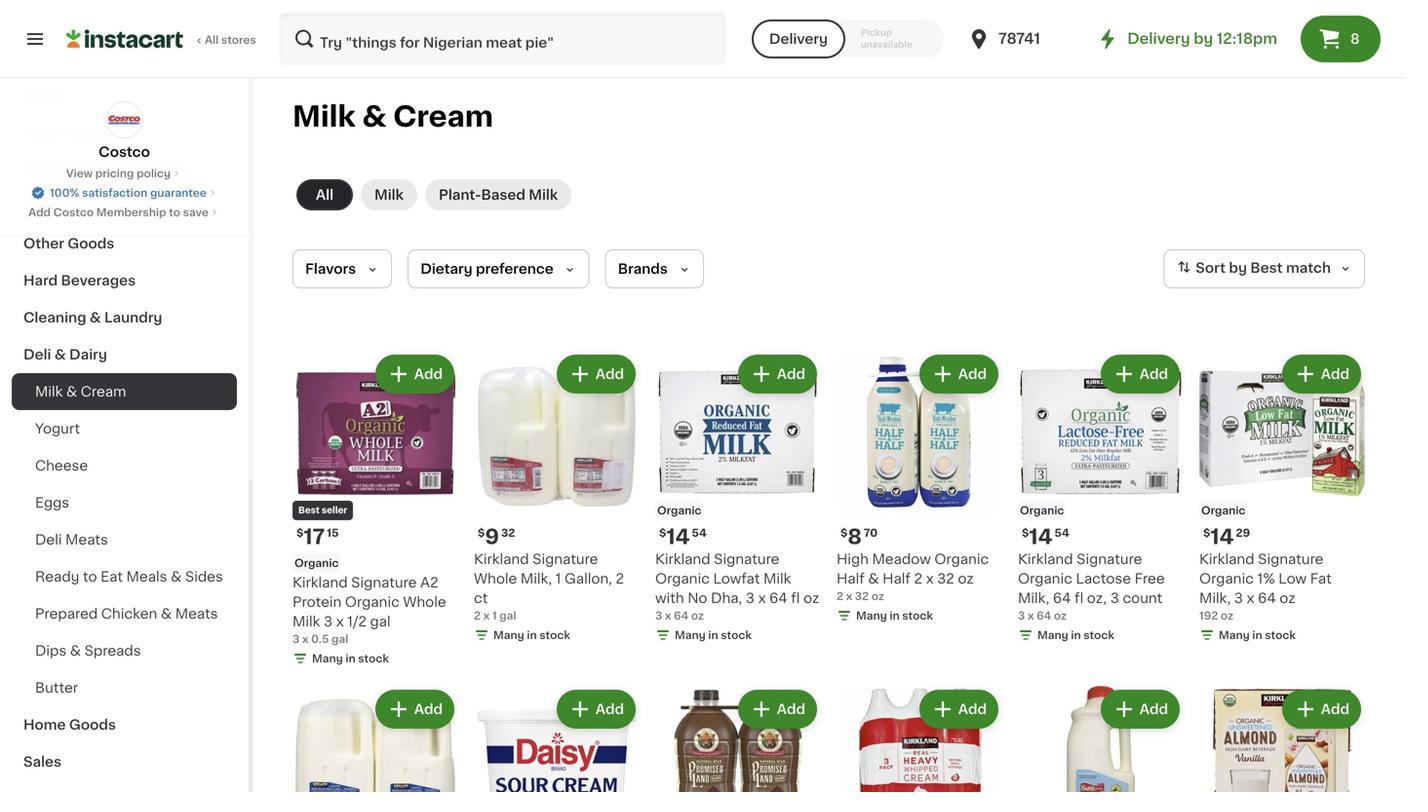 Task type: vqa. For each thing, say whether or not it's contained in the screenshot.
Add To Cart
no



Task type: describe. For each thing, give the bounding box(es) containing it.
whole inside kirkland signature whole milk, 1 gallon, 2 ct 2 x 1 gal
[[474, 573, 517, 586]]

butter
[[35, 682, 78, 695]]

78741
[[999, 32, 1041, 46]]

0.5
[[311, 634, 329, 645]]

dips & spreads link
[[12, 633, 237, 670]]

butter link
[[12, 670, 237, 707]]

milk, inside kirkland signature organic lactose free milk, 64 fl oz, 3 count 3 x 64 oz
[[1018, 592, 1050, 606]]

kirkland signature whole milk, 1 gallon, 2 ct 2 x 1 gal
[[474, 553, 624, 622]]

service type group
[[752, 20, 944, 59]]

& right chicken
[[161, 608, 172, 621]]

preference
[[476, 262, 554, 276]]

deli for deli meats
[[35, 533, 62, 547]]

sides
[[185, 571, 223, 584]]

1 horizontal spatial gal
[[370, 615, 391, 629]]

stock for 1
[[540, 631, 570, 641]]

14 for kirkland signature organic 1% low fat milk, 3 x 64 oz
[[1211, 527, 1234, 548]]

high meadow organic half & half 2 x 32 oz 2 x 32 oz
[[837, 553, 989, 602]]

1 horizontal spatial 1
[[556, 573, 561, 586]]

view pricing policy
[[66, 168, 171, 179]]

no
[[688, 592, 708, 606]]

oz,
[[1087, 592, 1107, 606]]

signature for 1
[[533, 553, 598, 567]]

70
[[864, 528, 878, 539]]

all stores link
[[66, 12, 257, 66]]

8 inside product group
[[848, 527, 862, 548]]

product group containing 17
[[293, 351, 458, 671]]

flavors button
[[293, 250, 392, 289]]

8 button
[[1301, 16, 1381, 62]]

policy
[[137, 168, 171, 179]]

dips & spreads
[[35, 645, 141, 658]]

fat
[[1311, 573, 1332, 586]]

x inside the kirkland signature organic 1% low fat milk, 3 x 64 oz 192 oz
[[1247, 592, 1255, 606]]

many for kirkland signature a2 protein organic whole milk 3 x 1/2 gal
[[312, 654, 343, 665]]

$ 8 70
[[841, 527, 878, 548]]

& down beverages
[[90, 311, 101, 325]]

2 horizontal spatial 32
[[937, 573, 955, 586]]

deli meats
[[35, 533, 108, 547]]

milk & cream link
[[12, 374, 237, 411]]

eat
[[101, 571, 123, 584]]

$ for kirkland signature organic 1% low fat milk, 3 x 64 oz
[[1204, 528, 1211, 539]]

brands
[[618, 262, 668, 276]]

1 half from the left
[[837, 573, 865, 586]]

sales link
[[12, 744, 237, 781]]

meadow
[[872, 553, 931, 567]]

yogurt link
[[12, 411, 237, 448]]

many for kirkland signature organic lowfat milk with no dha, 3 x 64 fl oz
[[675, 631, 706, 641]]

in for oz
[[1253, 631, 1263, 641]]

$ 14 54 for kirkland signature organic lactose free milk, 64 fl oz, 3 count
[[1022, 527, 1070, 548]]

in for 1
[[527, 631, 537, 641]]

signature for free
[[1077, 553, 1143, 567]]

eggs link
[[12, 485, 237, 522]]

all link
[[296, 179, 353, 211]]

cheese
[[35, 459, 88, 473]]

delivery for delivery by 12:18pm
[[1128, 32, 1191, 46]]

54 for lactose
[[1055, 528, 1070, 539]]

1/2
[[347, 615, 367, 629]]

2 down ct
[[474, 611, 481, 622]]

cleaning & laundry link
[[12, 299, 237, 336]]

kirkland signature a2 protein organic whole milk 3 x 1/2 gal 3 x 0.5 gal
[[293, 576, 446, 645]]

milk right all link
[[375, 188, 404, 202]]

$ 14 54 for kirkland signature organic lowfat milk with no dha, 3 x 64 fl oz
[[659, 527, 707, 548]]

product group containing 8
[[837, 351, 1003, 628]]

many in stock for gal
[[312, 654, 389, 665]]

organic inside kirkland signature organic lowfat milk with no dha, 3 x 64 fl oz 3 x 64 oz
[[655, 573, 710, 586]]

milk up all link
[[293, 103, 356, 131]]

plant-based milk
[[439, 188, 558, 202]]

seller
[[322, 507, 347, 515]]

& inside high meadow organic half & half 2 x 32 oz 2 x 32 oz
[[868, 573, 879, 586]]

64 inside the kirkland signature organic 1% low fat milk, 3 x 64 oz 192 oz
[[1258, 592, 1276, 606]]

cheese link
[[12, 448, 237, 485]]

organic inside kirkland signature organic lactose free milk, 64 fl oz, 3 count 3 x 64 oz
[[1018, 573, 1073, 586]]

view
[[66, 168, 93, 179]]

milk, inside the kirkland signature organic 1% low fat milk, 3 x 64 oz 192 oz
[[1200, 592, 1231, 606]]

personal
[[88, 163, 150, 177]]

54 for lowfat
[[692, 528, 707, 539]]

in for 2
[[890, 611, 900, 622]]

all for all
[[316, 188, 334, 202]]

29
[[1236, 528, 1251, 539]]

x inside kirkland signature whole milk, 1 gallon, 2 ct 2 x 1 gal
[[483, 611, 490, 622]]

stock for 2
[[902, 611, 933, 622]]

organic inside kirkland signature a2 protein organic whole milk 3 x 1/2 gal 3 x 0.5 gal
[[345, 596, 400, 610]]

in for 64
[[708, 631, 718, 641]]

ready to eat meals & sides link
[[12, 559, 237, 596]]

2 right gallon,
[[616, 573, 624, 586]]

eggs
[[35, 496, 69, 510]]

by for sort
[[1229, 262, 1247, 275]]

plant-
[[439, 188, 481, 202]]

gallon,
[[565, 573, 612, 586]]

15
[[327, 528, 339, 539]]

signature for milk
[[714, 553, 780, 567]]

best for best seller
[[298, 507, 320, 515]]

to inside 'ready to eat meals & sides' link
[[83, 571, 97, 584]]

goods for paper goods
[[68, 126, 115, 139]]

milk inside kirkland signature a2 protein organic whole milk 3 x 1/2 gal 3 x 0.5 gal
[[293, 615, 320, 629]]

100% satisfaction guarantee button
[[30, 181, 218, 201]]

1 vertical spatial costco
[[53, 207, 94, 218]]

ready to eat meals & sides
[[35, 571, 223, 584]]

care
[[153, 163, 187, 177]]

many in stock for oz
[[1219, 631, 1296, 641]]

lactose
[[1076, 573, 1131, 586]]

best seller
[[298, 507, 347, 515]]

meats inside prepared chicken & meats link
[[175, 608, 218, 621]]

home goods
[[23, 719, 116, 732]]

free
[[1135, 573, 1165, 586]]

fl inside kirkland signature organic lactose free milk, 64 fl oz, 3 count 3 x 64 oz
[[1075, 592, 1084, 606]]

oz inside kirkland signature organic lactose free milk, 64 fl oz, 3 count 3 x 64 oz
[[1054, 611, 1067, 622]]

stores
[[221, 35, 256, 45]]

high
[[837, 553, 869, 567]]

kirkland for kirkland signature organic lactose free milk, 64 fl oz, 3 count
[[1018, 553, 1073, 567]]

liquor link
[[12, 77, 237, 114]]

deli for deli & dairy
[[23, 348, 51, 362]]

delivery button
[[752, 20, 846, 59]]

other
[[23, 237, 64, 251]]

health & personal care link
[[12, 151, 237, 188]]

kirkland for kirkland signature organic 1% low fat milk, 3 x 64 oz
[[1200, 553, 1255, 567]]

17
[[304, 527, 325, 548]]

$ for high meadow organic half & half 2 x 32 oz
[[841, 528, 848, 539]]

delivery by 12:18pm link
[[1096, 27, 1278, 51]]

& right dips
[[70, 645, 81, 658]]

count
[[1123, 592, 1163, 606]]

kirkland for kirkland signature organic lowfat milk with no dha, 3 x 64 fl oz
[[655, 553, 711, 567]]

all for all stores
[[205, 35, 219, 45]]

save
[[183, 207, 209, 218]]

$ for kirkland signature whole milk, 1 gallon, 2 ct
[[478, 528, 485, 539]]

dietary preference button
[[408, 250, 590, 289]]

wine link
[[12, 188, 237, 225]]

pricing
[[95, 168, 134, 179]]

sales
[[23, 756, 61, 770]]

guarantee
[[150, 188, 207, 198]]

kirkland for kirkland signature whole milk, 1 gallon, 2 ct
[[474, 553, 529, 567]]

in for gal
[[346, 654, 356, 665]]



Task type: locate. For each thing, give the bounding box(es) containing it.
& left the dairy
[[55, 348, 66, 362]]

0 horizontal spatial best
[[298, 507, 320, 515]]

kirkland inside kirkland signature organic lactose free milk, 64 fl oz, 3 count 3 x 64 oz
[[1018, 553, 1073, 567]]

many in stock for 64
[[675, 631, 752, 641]]

flavors
[[305, 262, 356, 276]]

meals
[[126, 571, 167, 584]]

many for high meadow organic half & half 2 x 32 oz
[[856, 611, 887, 622]]

milk, left gallon,
[[521, 573, 552, 586]]

1 horizontal spatial 14
[[1029, 527, 1053, 548]]

delivery for delivery
[[769, 32, 828, 46]]

1 vertical spatial cream
[[81, 385, 126, 399]]

low
[[1279, 573, 1307, 586]]

whole down a2
[[403, 596, 446, 610]]

milk & cream
[[293, 103, 493, 131], [35, 385, 126, 399]]

1 horizontal spatial 8
[[1351, 32, 1360, 46]]

3
[[746, 592, 755, 606], [1111, 592, 1120, 606], [1235, 592, 1243, 606], [655, 611, 662, 622], [1018, 611, 1025, 622], [324, 615, 333, 629], [293, 634, 300, 645]]

2
[[616, 573, 624, 586], [914, 573, 923, 586], [837, 592, 844, 602], [474, 611, 481, 622]]

0 horizontal spatial 14
[[666, 527, 690, 548]]

stock down dha,
[[721, 631, 752, 641]]

instacart logo image
[[66, 27, 183, 51]]

other goods link
[[12, 225, 237, 262]]

half
[[837, 573, 865, 586], [883, 573, 911, 586]]

1 vertical spatial milk & cream
[[35, 385, 126, 399]]

0 vertical spatial 8
[[1351, 32, 1360, 46]]

stock for 64
[[721, 631, 752, 641]]

health & personal care
[[23, 163, 187, 177]]

0 horizontal spatial whole
[[403, 596, 446, 610]]

& down deli & dairy
[[66, 385, 77, 399]]

by left 12:18pm
[[1194, 32, 1213, 46]]

1 horizontal spatial by
[[1229, 262, 1247, 275]]

deli down "cleaning" on the top left of page
[[23, 348, 51, 362]]

stock down 1/2
[[358, 654, 389, 665]]

2 down high
[[837, 592, 844, 602]]

1 vertical spatial whole
[[403, 596, 446, 610]]

stock down the kirkland signature organic 1% low fat milk, 3 x 64 oz 192 oz
[[1265, 631, 1296, 641]]

half down meadow
[[883, 573, 911, 586]]

to down guarantee
[[169, 207, 180, 218]]

2 horizontal spatial 14
[[1211, 527, 1234, 548]]

6 $ from the left
[[1204, 528, 1211, 539]]

100% satisfaction guarantee
[[50, 188, 207, 198]]

many down the kirkland signature organic 1% low fat milk, 3 x 64 oz 192 oz
[[1219, 631, 1250, 641]]

in
[[890, 611, 900, 622], [527, 631, 537, 641], [708, 631, 718, 641], [1071, 631, 1081, 641], [1253, 631, 1263, 641], [346, 654, 356, 665]]

14 up kirkland signature organic lactose free milk, 64 fl oz, 3 count 3 x 64 oz on the bottom of the page
[[1029, 527, 1053, 548]]

signature for organic
[[351, 576, 417, 590]]

1 horizontal spatial $ 14 54
[[1022, 527, 1070, 548]]

product group containing 9
[[474, 351, 640, 648]]

$ down best seller
[[296, 528, 304, 539]]

dairy
[[69, 348, 107, 362]]

0 vertical spatial to
[[169, 207, 180, 218]]

in down 1/2
[[346, 654, 356, 665]]

organic inside high meadow organic half & half 2 x 32 oz 2 x 32 oz
[[935, 553, 989, 567]]

0 vertical spatial by
[[1194, 32, 1213, 46]]

deli & dairy
[[23, 348, 107, 362]]

1%
[[1258, 573, 1275, 586]]

milk, left "oz,"
[[1018, 592, 1050, 606]]

0 horizontal spatial $ 14 54
[[659, 527, 707, 548]]

goods inside "link"
[[69, 719, 116, 732]]

8
[[1351, 32, 1360, 46], [848, 527, 862, 548]]

in down kirkland signature whole milk, 1 gallon, 2 ct 2 x 1 gal
[[527, 631, 537, 641]]

14 left 29 on the right bottom of the page
[[1211, 527, 1234, 548]]

32 inside $ 9 32
[[501, 528, 515, 539]]

1 horizontal spatial meats
[[175, 608, 218, 621]]

kirkland inside kirkland signature whole milk, 1 gallon, 2 ct 2 x 1 gal
[[474, 553, 529, 567]]

1 vertical spatial to
[[83, 571, 97, 584]]

0 horizontal spatial to
[[83, 571, 97, 584]]

$ left 70
[[841, 528, 848, 539]]

liquor
[[23, 89, 68, 102]]

cleaning
[[23, 311, 86, 325]]

plant-based milk link
[[425, 179, 572, 211]]

1 horizontal spatial cream
[[393, 103, 493, 131]]

many for kirkland signature organic 1% low fat milk, 3 x 64 oz
[[1219, 631, 1250, 641]]

9
[[485, 527, 499, 548]]

5 $ from the left
[[1022, 528, 1029, 539]]

signature up gallon,
[[533, 553, 598, 567]]

1 vertical spatial all
[[316, 188, 334, 202]]

deli
[[23, 348, 51, 362], [35, 533, 62, 547]]

many in stock down high meadow organic half & half 2 x 32 oz 2 x 32 oz
[[856, 611, 933, 622]]

laundry
[[104, 311, 162, 325]]

1 horizontal spatial milk & cream
[[293, 103, 493, 131]]

1
[[556, 573, 561, 586], [492, 611, 497, 622]]

gal down $ 9 32
[[500, 611, 516, 622]]

1 horizontal spatial milk,
[[1018, 592, 1050, 606]]

satisfaction
[[82, 188, 148, 198]]

1 vertical spatial deli
[[35, 533, 62, 547]]

1 vertical spatial meats
[[175, 608, 218, 621]]

in down kirkland signature organic lactose free milk, 64 fl oz, 3 count 3 x 64 oz on the bottom of the page
[[1071, 631, 1081, 641]]

0 horizontal spatial half
[[837, 573, 865, 586]]

best for best match
[[1251, 262, 1283, 275]]

deli meats link
[[12, 522, 237, 559]]

signature inside kirkland signature a2 protein organic whole milk 3 x 1/2 gal 3 x 0.5 gal
[[351, 576, 417, 590]]

add costco membership to save
[[28, 207, 209, 218]]

prepared chicken & meats link
[[12, 596, 237, 633]]

many in stock for 2
[[856, 611, 933, 622]]

organic inside the kirkland signature organic 1% low fat milk, 3 x 64 oz 192 oz
[[1200, 573, 1254, 586]]

whole inside kirkland signature a2 protein organic whole milk 3 x 1/2 gal 3 x 0.5 gal
[[403, 596, 446, 610]]

1 horizontal spatial best
[[1251, 262, 1283, 275]]

deli & dairy link
[[12, 336, 237, 374]]

54 up kirkland signature organic lactose free milk, 64 fl oz, 3 count 3 x 64 oz on the bottom of the page
[[1055, 528, 1070, 539]]

1 horizontal spatial fl
[[1075, 592, 1084, 606]]

signature inside the kirkland signature organic 1% low fat milk, 3 x 64 oz 192 oz
[[1258, 553, 1324, 567]]

$ inside $ 14 29
[[1204, 528, 1211, 539]]

2 14 from the left
[[1029, 527, 1053, 548]]

kirkland signature organic 1% low fat milk, 3 x 64 oz 192 oz
[[1200, 553, 1332, 622]]

to
[[169, 207, 180, 218], [83, 571, 97, 584]]

many in stock down dha,
[[675, 631, 752, 641]]

4 $ from the left
[[841, 528, 848, 539]]

0 vertical spatial cream
[[393, 103, 493, 131]]

kirkland
[[474, 553, 529, 567], [655, 553, 711, 567], [1018, 553, 1073, 567], [1200, 553, 1255, 567], [293, 576, 348, 590]]

many down kirkland signature organic lactose free milk, 64 fl oz, 3 count 3 x 64 oz on the bottom of the page
[[1038, 631, 1069, 641]]

signature left a2
[[351, 576, 417, 590]]

Best match Sort by field
[[1164, 250, 1365, 289]]

0 horizontal spatial 8
[[848, 527, 862, 548]]

78741 button
[[968, 12, 1085, 66]]

many in stock down "oz,"
[[1038, 631, 1115, 641]]

all left stores
[[205, 35, 219, 45]]

best match
[[1251, 262, 1331, 275]]

milk, up 192
[[1200, 592, 1231, 606]]

beverages
[[61, 274, 136, 288]]

0 vertical spatial deli
[[23, 348, 51, 362]]

cream up 'plant-'
[[393, 103, 493, 131]]

14 for kirkland signature organic lactose free milk, 64 fl oz, 3 count
[[1029, 527, 1053, 548]]

0 vertical spatial all
[[205, 35, 219, 45]]

costco down the 100%
[[53, 207, 94, 218]]

milk down protein
[[293, 615, 320, 629]]

add button
[[377, 357, 453, 392], [559, 357, 634, 392], [740, 357, 815, 392], [921, 357, 997, 392], [1103, 357, 1178, 392], [1284, 357, 1360, 392], [377, 692, 453, 728], [559, 692, 634, 728], [740, 692, 815, 728], [921, 692, 997, 728], [1103, 692, 1178, 728], [1284, 692, 1360, 728]]

Search field
[[281, 14, 725, 64]]

best
[[1251, 262, 1283, 275], [298, 507, 320, 515]]

many in stock down kirkland signature whole milk, 1 gallon, 2 ct 2 x 1 gal
[[494, 631, 570, 641]]

stock down kirkland signature whole milk, 1 gallon, 2 ct 2 x 1 gal
[[540, 631, 570, 641]]

chicken
[[101, 608, 157, 621]]

192
[[1200, 611, 1218, 622]]

costco up personal at the top left
[[99, 145, 150, 159]]

$ 14 54
[[659, 527, 707, 548], [1022, 527, 1070, 548]]

14 up with at left
[[666, 527, 690, 548]]

kirkland inside the kirkland signature organic 1% low fat milk, 3 x 64 oz 192 oz
[[1200, 553, 1255, 567]]

1 horizontal spatial 54
[[1055, 528, 1070, 539]]

by right sort
[[1229, 262, 1247, 275]]

2 horizontal spatial gal
[[500, 611, 516, 622]]

stock down high meadow organic half & half 2 x 32 oz 2 x 32 oz
[[902, 611, 933, 622]]

by inside field
[[1229, 262, 1247, 275]]

many in stock for count
[[1038, 631, 1115, 641]]

1 14 from the left
[[666, 527, 690, 548]]

milk & cream up milk link
[[293, 103, 493, 131]]

& up milk link
[[362, 103, 387, 131]]

costco logo image
[[106, 101, 143, 138]]

milk right the based
[[529, 188, 558, 202]]

ct
[[474, 592, 488, 606]]

1 vertical spatial goods
[[68, 237, 114, 251]]

signature inside kirkland signature whole milk, 1 gallon, 2 ct 2 x 1 gal
[[533, 553, 598, 567]]

$ 17 15
[[296, 527, 339, 548]]

many in stock down the kirkland signature organic 1% low fat milk, 3 x 64 oz 192 oz
[[1219, 631, 1296, 641]]

goods up health & personal care
[[68, 126, 115, 139]]

2 54 from the left
[[1055, 528, 1070, 539]]

8 inside button
[[1351, 32, 1360, 46]]

with
[[655, 592, 684, 606]]

0 horizontal spatial milk & cream
[[35, 385, 126, 399]]

0 horizontal spatial delivery
[[769, 32, 828, 46]]

all inside 'link'
[[205, 35, 219, 45]]

in down high meadow organic half & half 2 x 32 oz 2 x 32 oz
[[890, 611, 900, 622]]

54 up no
[[692, 528, 707, 539]]

dietary preference
[[421, 262, 554, 276]]

best left 'seller'
[[298, 507, 320, 515]]

1 vertical spatial 8
[[848, 527, 862, 548]]

health
[[23, 163, 70, 177]]

meats down sides
[[175, 608, 218, 621]]

half down high
[[837, 573, 865, 586]]

x
[[926, 573, 934, 586], [846, 592, 853, 602], [758, 592, 766, 606], [1247, 592, 1255, 606], [483, 611, 490, 622], [665, 611, 672, 622], [1028, 611, 1034, 622], [336, 615, 344, 629], [302, 634, 309, 645]]

many in stock down 0.5
[[312, 654, 389, 665]]

stock
[[902, 611, 933, 622], [540, 631, 570, 641], [721, 631, 752, 641], [1084, 631, 1115, 641], [1265, 631, 1296, 641], [358, 654, 389, 665]]

0 vertical spatial 32
[[501, 528, 515, 539]]

hard beverages link
[[12, 262, 237, 299]]

kirkland for kirkland signature a2 protein organic whole milk 3 x 1/2 gal
[[293, 576, 348, 590]]

cleaning & laundry
[[23, 311, 162, 325]]

many down kirkland signature whole milk, 1 gallon, 2 ct 2 x 1 gal
[[494, 631, 524, 641]]

hard
[[23, 274, 58, 288]]

$ 14 54 up with at left
[[659, 527, 707, 548]]

3 14 from the left
[[1211, 527, 1234, 548]]

fl inside kirkland signature organic lowfat milk with no dha, 3 x 64 fl oz 3 x 64 oz
[[791, 592, 800, 606]]

3 $ from the left
[[659, 528, 666, 539]]

None search field
[[279, 12, 726, 66]]

0 vertical spatial goods
[[68, 126, 115, 139]]

membership
[[96, 207, 166, 218]]

kirkland inside kirkland signature a2 protein organic whole milk 3 x 1/2 gal 3 x 0.5 gal
[[293, 576, 348, 590]]

2 horizontal spatial milk,
[[1200, 592, 1231, 606]]

brands button
[[605, 250, 704, 289]]

signature up lowfat
[[714, 553, 780, 567]]

signature up low on the bottom of page
[[1258, 553, 1324, 567]]

0 horizontal spatial costco
[[53, 207, 94, 218]]

many for kirkland signature whole milk, 1 gallon, 2 ct
[[494, 631, 524, 641]]

in down the kirkland signature organic 1% low fat milk, 3 x 64 oz 192 oz
[[1253, 631, 1263, 641]]

$ up kirkland signature organic lactose free milk, 64 fl oz, 3 count 3 x 64 oz on the bottom of the page
[[1022, 528, 1029, 539]]

goods up beverages
[[68, 237, 114, 251]]

2 fl from the left
[[1075, 592, 1084, 606]]

$ inside $ 17 15
[[296, 528, 304, 539]]

signature inside kirkland signature organic lowfat milk with no dha, 3 x 64 fl oz 3 x 64 oz
[[714, 553, 780, 567]]

stock for gal
[[358, 654, 389, 665]]

0 horizontal spatial by
[[1194, 32, 1213, 46]]

2 vertical spatial goods
[[69, 719, 116, 732]]

$ 9 32
[[478, 527, 515, 548]]

a2
[[420, 576, 438, 590]]

2 $ 14 54 from the left
[[1022, 527, 1070, 548]]

0 horizontal spatial cream
[[81, 385, 126, 399]]

stock down "oz,"
[[1084, 631, 1115, 641]]

whole up ct
[[474, 573, 517, 586]]

goods right home
[[69, 719, 116, 732]]

2 half from the left
[[883, 573, 911, 586]]

milk & cream down the dairy
[[35, 385, 126, 399]]

0 horizontal spatial milk,
[[521, 573, 552, 586]]

1 horizontal spatial all
[[316, 188, 334, 202]]

1 $ from the left
[[296, 528, 304, 539]]

2 down meadow
[[914, 573, 923, 586]]

ready
[[35, 571, 79, 584]]

meats up 'eat' at bottom
[[65, 533, 108, 547]]

0 vertical spatial whole
[[474, 573, 517, 586]]

in down dha,
[[708, 631, 718, 641]]

$ for kirkland signature organic lowfat milk with no dha, 3 x 64 fl oz
[[659, 528, 666, 539]]

1 $ 14 54 from the left
[[659, 527, 707, 548]]

0 horizontal spatial 32
[[501, 528, 515, 539]]

signature inside kirkland signature organic lactose free milk, 64 fl oz, 3 count 3 x 64 oz
[[1077, 553, 1143, 567]]

milk, inside kirkland signature whole milk, 1 gallon, 2 ct 2 x 1 gal
[[521, 573, 552, 586]]

by
[[1194, 32, 1213, 46], [1229, 262, 1247, 275]]

$ for kirkland signature organic lactose free milk, 64 fl oz, 3 count
[[1022, 528, 1029, 539]]

0 vertical spatial best
[[1251, 262, 1283, 275]]

64
[[770, 592, 788, 606], [1053, 592, 1071, 606], [1258, 592, 1276, 606], [674, 611, 689, 622], [1037, 611, 1052, 622]]

hard beverages
[[23, 274, 136, 288]]

costco
[[99, 145, 150, 159], [53, 207, 94, 218]]

delivery
[[1128, 32, 1191, 46], [769, 32, 828, 46]]

0 horizontal spatial fl
[[791, 592, 800, 606]]

deli down eggs
[[35, 533, 62, 547]]

best inside best match sort by field
[[1251, 262, 1283, 275]]

prepared
[[35, 608, 98, 621]]

0 vertical spatial meats
[[65, 533, 108, 547]]

gal right 0.5
[[332, 634, 348, 645]]

milk inside kirkland signature organic lowfat milk with no dha, 3 x 64 fl oz 3 x 64 oz
[[764, 573, 791, 586]]

& left sides
[[171, 571, 182, 584]]

kirkland signature organic lactose free milk, 64 fl oz, 3 count 3 x 64 oz
[[1018, 553, 1165, 622]]

1 vertical spatial by
[[1229, 262, 1247, 275]]

0 horizontal spatial gal
[[332, 634, 348, 645]]

gal
[[500, 611, 516, 622], [370, 615, 391, 629], [332, 634, 348, 645]]

$ up ct
[[478, 528, 485, 539]]

$ inside $ 8 70
[[841, 528, 848, 539]]

paper goods
[[23, 126, 115, 139]]

1 vertical spatial 1
[[492, 611, 497, 622]]

stock for oz
[[1265, 631, 1296, 641]]

2 vertical spatial 32
[[855, 592, 869, 602]]

$ up with at left
[[659, 528, 666, 539]]

0 horizontal spatial 1
[[492, 611, 497, 622]]

1 horizontal spatial whole
[[474, 573, 517, 586]]

stock for count
[[1084, 631, 1115, 641]]

kirkland signature organic lowfat milk with no dha, 3 x 64 fl oz 3 x 64 oz
[[655, 553, 820, 622]]

1 horizontal spatial 32
[[855, 592, 869, 602]]

14 for kirkland signature organic lowfat milk with no dha, 3 x 64 fl oz
[[666, 527, 690, 548]]

& down high
[[868, 573, 879, 586]]

1 horizontal spatial costco
[[99, 145, 150, 159]]

$ left 29 on the right bottom of the page
[[1204, 528, 1211, 539]]

many for kirkland signature organic lactose free milk, 64 fl oz, 3 count
[[1038, 631, 1069, 641]]

to inside add costco membership to save link
[[169, 207, 180, 218]]

1 54 from the left
[[692, 528, 707, 539]]

gal inside kirkland signature whole milk, 1 gallon, 2 ct 2 x 1 gal
[[500, 611, 516, 622]]

0 horizontal spatial meats
[[65, 533, 108, 547]]

fl left "oz,"
[[1075, 592, 1084, 606]]

cream down the dairy
[[81, 385, 126, 399]]

gal right 1/2
[[370, 615, 391, 629]]

fl right dha,
[[791, 592, 800, 606]]

all left milk link
[[316, 188, 334, 202]]

milk up yogurt in the bottom left of the page
[[35, 385, 63, 399]]

lowfat
[[713, 573, 760, 586]]

delivery by 12:18pm
[[1128, 32, 1278, 46]]

1 horizontal spatial to
[[169, 207, 180, 218]]

0 vertical spatial milk & cream
[[293, 103, 493, 131]]

0 vertical spatial costco
[[99, 145, 150, 159]]

1 fl from the left
[[791, 592, 800, 606]]

based
[[481, 188, 526, 202]]

3 inside the kirkland signature organic 1% low fat milk, 3 x 64 oz 192 oz
[[1235, 592, 1243, 606]]

home
[[23, 719, 66, 732]]

many
[[856, 611, 887, 622], [494, 631, 524, 641], [675, 631, 706, 641], [1038, 631, 1069, 641], [1219, 631, 1250, 641], [312, 654, 343, 665]]

1 horizontal spatial delivery
[[1128, 32, 1191, 46]]

meats inside deli meats link
[[65, 533, 108, 547]]

$ inside $ 9 32
[[478, 528, 485, 539]]

by for delivery
[[1194, 32, 1213, 46]]

many down high meadow organic half & half 2 x 32 oz 2 x 32 oz
[[856, 611, 887, 622]]

0 vertical spatial 1
[[556, 573, 561, 586]]

milk link
[[361, 179, 417, 211]]

& up the 100%
[[74, 163, 85, 177]]

many down 0.5
[[312, 654, 343, 665]]

best left match
[[1251, 262, 1283, 275]]

1 vertical spatial best
[[298, 507, 320, 515]]

1 vertical spatial 32
[[937, 573, 955, 586]]

milk right lowfat
[[764, 573, 791, 586]]

signature up lactose
[[1077, 553, 1143, 567]]

x inside kirkland signature organic lactose free milk, 64 fl oz, 3 count 3 x 64 oz
[[1028, 611, 1034, 622]]

1 left gallon,
[[556, 573, 561, 586]]

oz
[[958, 573, 974, 586], [872, 592, 884, 602], [804, 592, 820, 606], [1280, 592, 1296, 606], [691, 611, 704, 622], [1054, 611, 1067, 622], [1221, 611, 1234, 622]]

many down no
[[675, 631, 706, 641]]

1 down $ 9 32
[[492, 611, 497, 622]]

$ 14 54 up kirkland signature organic lactose free milk, 64 fl oz, 3 count 3 x 64 oz on the bottom of the page
[[1022, 527, 1070, 548]]

1 horizontal spatial half
[[883, 573, 911, 586]]

delivery inside button
[[769, 32, 828, 46]]

other goods
[[23, 237, 114, 251]]

32
[[501, 528, 515, 539], [937, 573, 955, 586], [855, 592, 869, 602]]

54
[[692, 528, 707, 539], [1055, 528, 1070, 539]]

0 horizontal spatial all
[[205, 35, 219, 45]]

signature for low
[[1258, 553, 1324, 567]]

product group
[[293, 351, 458, 671], [474, 351, 640, 648], [655, 351, 821, 648], [837, 351, 1003, 628], [1018, 351, 1184, 648], [1200, 351, 1365, 648], [293, 687, 458, 793], [474, 687, 640, 793], [655, 687, 821, 793], [837, 687, 1003, 793], [1018, 687, 1184, 793], [1200, 687, 1365, 793]]

in for count
[[1071, 631, 1081, 641]]

2 $ from the left
[[478, 528, 485, 539]]

kirkland inside kirkland signature organic lowfat milk with no dha, 3 x 64 fl oz 3 x 64 oz
[[655, 553, 711, 567]]

many in stock for 1
[[494, 631, 570, 641]]

0 horizontal spatial 54
[[692, 528, 707, 539]]

sort by
[[1196, 262, 1247, 275]]

goods for home goods
[[69, 719, 116, 732]]

to left 'eat' at bottom
[[83, 571, 97, 584]]

costco link
[[99, 101, 150, 162]]

goods for other goods
[[68, 237, 114, 251]]



